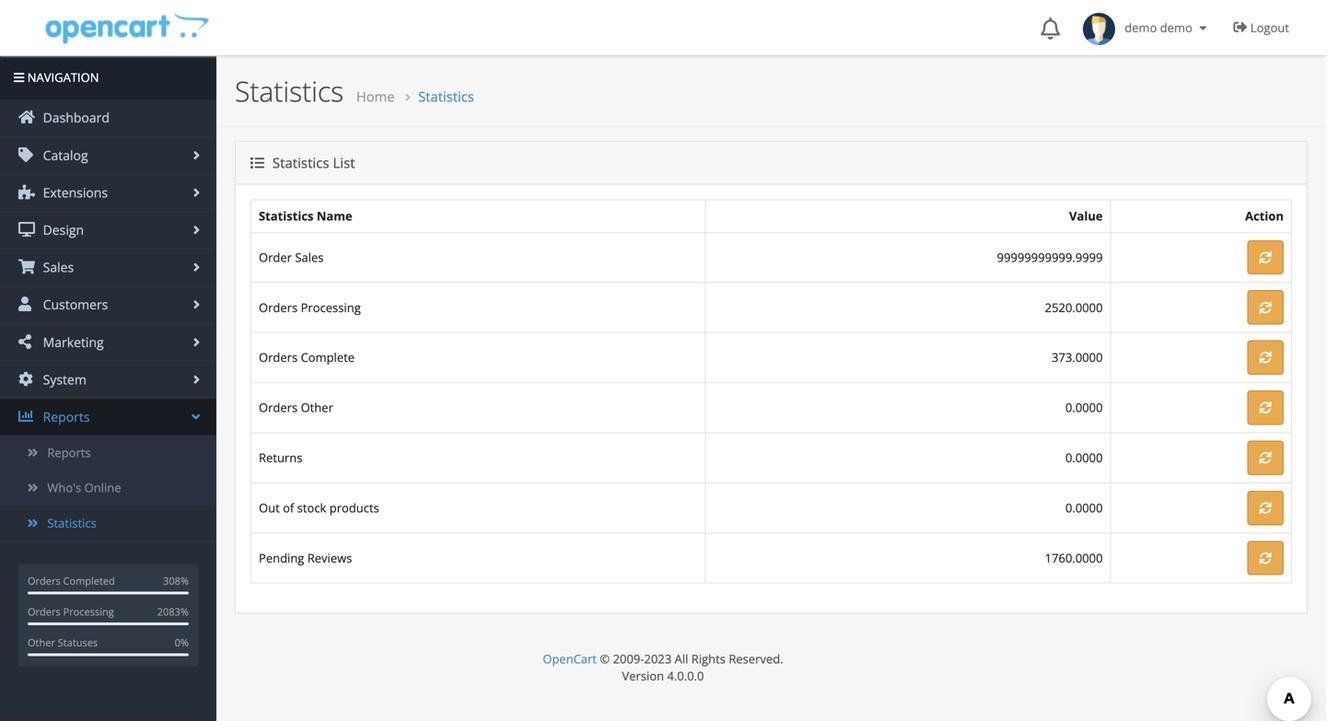 Task type: vqa. For each thing, say whether or not it's contained in the screenshot.
'Who's Online' link
yes



Task type: describe. For each thing, give the bounding box(es) containing it.
logout link
[[1220, 0, 1308, 55]]

statistics name
[[259, 208, 353, 224]]

action
[[1246, 208, 1284, 224]]

statuses
[[58, 636, 98, 649]]

out of stock products
[[259, 500, 379, 516]]

0 horizontal spatial other
[[28, 636, 55, 649]]

statistics for statistics name
[[259, 208, 314, 224]]

2 0.0000 from the top
[[1066, 450, 1103, 466]]

opencart © 2009-2023 all rights reserved. version 4.0.0.0
[[543, 651, 784, 684]]

dashboard link
[[0, 100, 216, 136]]

chart bar image
[[18, 409, 35, 424]]

bell image
[[1041, 18, 1061, 40]]

orders up other statuses
[[28, 605, 61, 619]]

0 vertical spatial processing
[[301, 299, 361, 316]]

demo demo
[[1116, 19, 1196, 36]]

of
[[283, 500, 294, 516]]

2023
[[644, 651, 672, 668]]

desktop image
[[18, 222, 35, 237]]

©
[[600, 651, 610, 668]]

home
[[356, 87, 395, 106]]

list image
[[251, 156, 264, 170]]

tag image
[[18, 147, 35, 162]]

system
[[40, 371, 86, 388]]

0 vertical spatial reports
[[40, 408, 90, 426]]

orders for 2520.0000
[[259, 299, 298, 316]]

products
[[330, 500, 379, 516]]

cog image
[[18, 372, 35, 386]]

statistics for topmost statistics link
[[418, 87, 474, 106]]

complete
[[301, 349, 355, 366]]

4.0.0.0
[[667, 668, 704, 684]]

reviews
[[307, 550, 352, 566]]

orders for 373.0000
[[259, 349, 298, 366]]

308%
[[163, 574, 189, 588]]

opencart link
[[543, 651, 597, 668]]

marketing
[[40, 333, 104, 351]]

orders completed
[[28, 574, 115, 588]]

1760.0000
[[1045, 550, 1103, 566]]

1 horizontal spatial other
[[301, 400, 333, 416]]

version
[[622, 668, 664, 684]]

returns
[[259, 450, 303, 466]]

99999999999.9999
[[997, 249, 1103, 266]]

373.0000
[[1052, 349, 1103, 366]]

opencart image
[[44, 11, 210, 45]]

who's online link
[[0, 471, 216, 506]]

1 reports link from the top
[[0, 399, 216, 435]]

rights
[[692, 651, 726, 668]]

demo demo image
[[1084, 13, 1116, 45]]

orders other
[[259, 400, 333, 416]]

who's online
[[47, 480, 121, 496]]

1 demo from the left
[[1125, 19, 1157, 36]]

shopping cart image
[[18, 259, 35, 274]]

value
[[1070, 208, 1103, 224]]

design
[[40, 221, 84, 239]]

statistics up statistics list at the top left of the page
[[235, 72, 344, 110]]

1 horizontal spatial sales
[[295, 249, 324, 266]]

who's
[[47, 480, 81, 496]]

design link
[[0, 212, 216, 248]]

reserved.
[[729, 651, 784, 668]]

statistics list
[[269, 153, 355, 172]]

demo demo link
[[1074, 0, 1220, 55]]

pending reviews
[[259, 550, 352, 566]]

refresh image for 0.0000
[[1260, 502, 1272, 514]]



Task type: locate. For each thing, give the bounding box(es) containing it.
other left statuses
[[28, 636, 55, 649]]

order
[[259, 249, 292, 266]]

0 horizontal spatial processing
[[63, 605, 114, 619]]

0.0000
[[1066, 400, 1103, 416], [1066, 450, 1103, 466], [1066, 500, 1103, 516]]

1 vertical spatial orders processing
[[28, 605, 114, 619]]

0 vertical spatial 0.0000
[[1066, 400, 1103, 416]]

0 vertical spatial statistics link
[[418, 87, 474, 106]]

reports down 'system'
[[40, 408, 90, 426]]

3 refresh image from the top
[[1260, 502, 1272, 514]]

statistics
[[235, 72, 344, 110], [418, 87, 474, 106], [273, 153, 329, 172], [259, 208, 314, 224], [47, 515, 97, 531]]

processing up complete
[[301, 299, 361, 316]]

orders for orders processing
[[28, 574, 61, 588]]

refresh image for other
[[1260, 402, 1272, 414]]

sales
[[295, 249, 324, 266], [40, 258, 74, 276]]

order sales
[[259, 249, 324, 266]]

other
[[301, 400, 333, 416], [28, 636, 55, 649]]

statistics link down online
[[0, 506, 216, 541]]

caret down image
[[1196, 22, 1211, 34]]

home image
[[18, 110, 35, 125]]

2 refresh image from the top
[[1260, 302, 1272, 314]]

sales right order
[[295, 249, 324, 266]]

orders for 0.0000
[[259, 400, 298, 416]]

1 vertical spatial refresh image
[[1260, 402, 1272, 414]]

logout
[[1251, 19, 1290, 36]]

reports link up online
[[0, 435, 216, 471]]

statistics link
[[418, 87, 474, 106], [0, 506, 216, 541]]

3 0.0000 from the top
[[1066, 500, 1103, 516]]

orders processing down orders completed
[[28, 605, 114, 619]]

orders down order
[[259, 299, 298, 316]]

customers link
[[0, 287, 216, 323]]

orders processing up the orders complete
[[259, 299, 361, 316]]

0 horizontal spatial sales
[[40, 258, 74, 276]]

2520.0000
[[1045, 299, 1103, 316]]

0 horizontal spatial orders processing
[[28, 605, 114, 619]]

1 refresh image from the top
[[1260, 251, 1272, 263]]

2 refresh image from the top
[[1260, 402, 1272, 414]]

refresh image
[[1260, 352, 1272, 364], [1260, 402, 1272, 414], [1260, 452, 1272, 464]]

refresh image for 1760.0000
[[1260, 552, 1272, 564]]

list
[[333, 153, 355, 172]]

catalog
[[40, 146, 88, 164]]

reports link down the system link
[[0, 399, 216, 435]]

name
[[317, 208, 353, 224]]

sales right shopping cart image
[[40, 258, 74, 276]]

0 vertical spatial orders processing
[[259, 299, 361, 316]]

sales link
[[0, 249, 216, 286]]

orders left the completed
[[28, 574, 61, 588]]

3 refresh image from the top
[[1260, 452, 1272, 464]]

refresh image
[[1260, 251, 1272, 263], [1260, 302, 1272, 314], [1260, 502, 1272, 514], [1260, 552, 1272, 564]]

0.0000 for other
[[1066, 400, 1103, 416]]

other statuses
[[28, 636, 98, 649]]

0.0000 for of
[[1066, 500, 1103, 516]]

demo
[[1125, 19, 1157, 36], [1161, 19, 1193, 36]]

bars image
[[14, 71, 24, 83]]

orders
[[259, 299, 298, 316], [259, 349, 298, 366], [259, 400, 298, 416], [28, 574, 61, 588], [28, 605, 61, 619]]

reports link
[[0, 399, 216, 435], [0, 435, 216, 471]]

2 vertical spatial 0.0000
[[1066, 500, 1103, 516]]

1 vertical spatial processing
[[63, 605, 114, 619]]

2009-
[[613, 651, 644, 668]]

statistics right home link
[[418, 87, 474, 106]]

refresh image for 2520.0000
[[1260, 302, 1272, 314]]

1 vertical spatial 0.0000
[[1066, 450, 1103, 466]]

pending
[[259, 550, 304, 566]]

0 vertical spatial other
[[301, 400, 333, 416]]

2 demo from the left
[[1161, 19, 1193, 36]]

reports
[[40, 408, 90, 426], [47, 445, 91, 461]]

1 0.0000 from the top
[[1066, 400, 1103, 416]]

1 horizontal spatial orders processing
[[259, 299, 361, 316]]

puzzle piece image
[[18, 185, 35, 199]]

other down the orders complete
[[301, 400, 333, 416]]

navigation
[[24, 69, 99, 86]]

0 horizontal spatial demo
[[1125, 19, 1157, 36]]

1 vertical spatial statistics link
[[0, 506, 216, 541]]

statistics link right home link
[[418, 87, 474, 106]]

user image
[[18, 297, 35, 312]]

demo left caret down icon
[[1161, 19, 1193, 36]]

0 vertical spatial refresh image
[[1260, 352, 1272, 364]]

customers
[[40, 296, 108, 313]]

4 refresh image from the top
[[1260, 552, 1272, 564]]

0%
[[175, 636, 189, 649]]

sales inside "sales" link
[[40, 258, 74, 276]]

out
[[259, 500, 280, 516]]

demo right demo demo icon
[[1125, 19, 1157, 36]]

refresh image for complete
[[1260, 352, 1272, 364]]

2 reports link from the top
[[0, 435, 216, 471]]

1 horizontal spatial demo
[[1161, 19, 1193, 36]]

orders processing
[[259, 299, 361, 316], [28, 605, 114, 619]]

system link
[[0, 361, 216, 398]]

1 refresh image from the top
[[1260, 352, 1272, 364]]

opencart
[[543, 651, 597, 668]]

processing down the completed
[[63, 605, 114, 619]]

reports up who's
[[47, 445, 91, 461]]

statistics left the list
[[273, 153, 329, 172]]

2083%
[[157, 605, 189, 619]]

online
[[84, 480, 121, 496]]

all
[[675, 651, 689, 668]]

dashboard
[[40, 109, 110, 126]]

statistics for the bottom statistics link
[[47, 515, 97, 531]]

0 horizontal spatial statistics link
[[0, 506, 216, 541]]

1 horizontal spatial processing
[[301, 299, 361, 316]]

processing
[[301, 299, 361, 316], [63, 605, 114, 619]]

2 vertical spatial refresh image
[[1260, 452, 1272, 464]]

sign out alt image
[[1234, 20, 1248, 34]]

stock
[[297, 500, 326, 516]]

orders up the returns
[[259, 400, 298, 416]]

1 vertical spatial other
[[28, 636, 55, 649]]

refresh image for 99999999999.9999
[[1260, 251, 1272, 263]]

extensions link
[[0, 174, 216, 211]]

completed
[[63, 574, 115, 588]]

catalog link
[[0, 137, 216, 174]]

home link
[[356, 87, 395, 106]]

extensions
[[40, 184, 108, 201]]

1 horizontal spatial statistics link
[[418, 87, 474, 106]]

statistics down who's
[[47, 515, 97, 531]]

statistics up order sales at top
[[259, 208, 314, 224]]

marketing link
[[0, 324, 216, 361]]

orders left complete
[[259, 349, 298, 366]]

orders complete
[[259, 349, 355, 366]]

1 vertical spatial reports
[[47, 445, 91, 461]]

statistics for statistics list
[[273, 153, 329, 172]]

share alt image
[[18, 334, 35, 349]]



